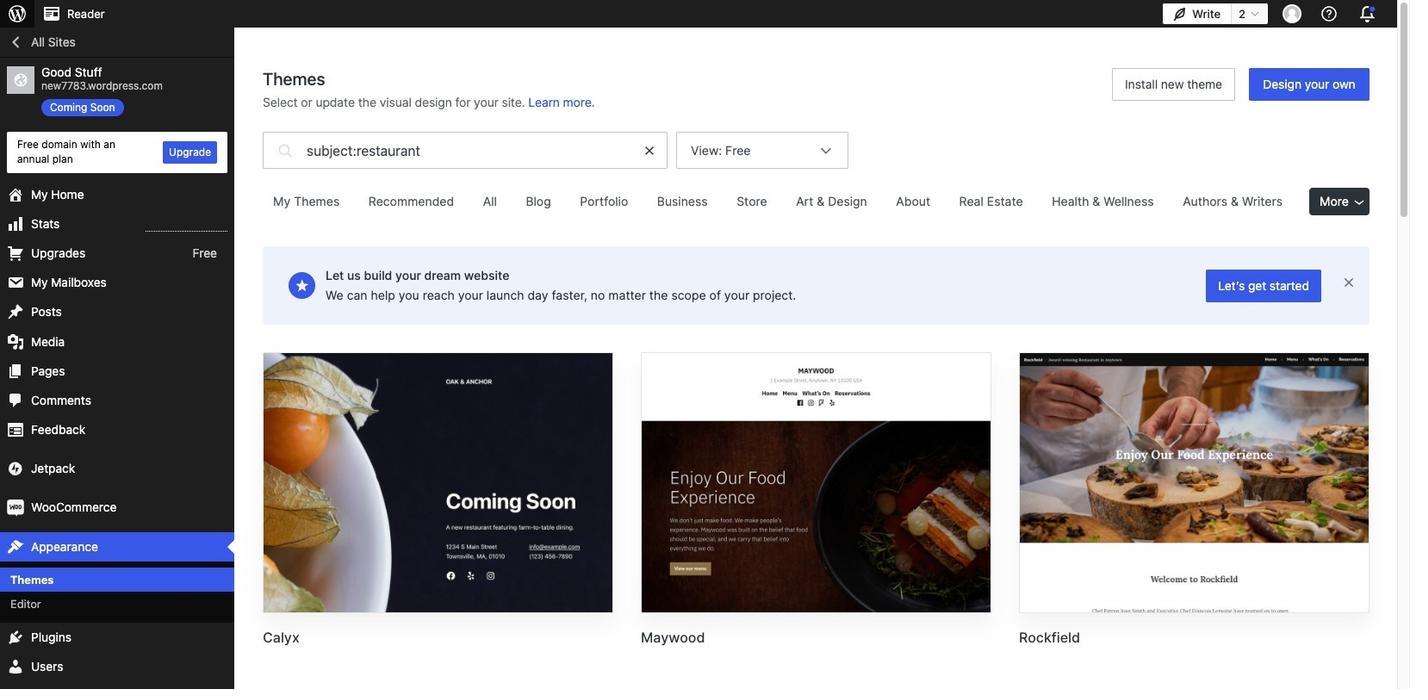 Task type: locate. For each thing, give the bounding box(es) containing it.
1 vertical spatial img image
[[7, 499, 24, 517]]

open search image
[[274, 128, 296, 173]]

0 vertical spatial img image
[[7, 460, 24, 478]]

clear search image
[[643, 144, 656, 157]]

rockfield is a refined theme designed for restaurants and food-related businesses seeking a classic, elegant look. image
[[1020, 353, 1369, 615]]

my profile image
[[1283, 4, 1302, 23]]

img image
[[7, 460, 24, 478], [7, 499, 24, 517]]

2 img image from the top
[[7, 499, 24, 517]]

1 img image from the top
[[7, 460, 24, 478]]

None search field
[[263, 128, 668, 173]]



Task type: vqa. For each thing, say whether or not it's contained in the screenshot.
Rockfield is a refined theme designed for restaurants and food-related businesses seeking a classic, elegant look. image
yes



Task type: describe. For each thing, give the bounding box(es) containing it.
manage your notifications image
[[1356, 2, 1380, 26]]

calyx is a simple theme that supports full-site editing. image
[[264, 353, 613, 615]]

manage your sites image
[[7, 3, 28, 24]]

help image
[[1319, 3, 1340, 24]]

Search search field
[[307, 133, 632, 168]]

maywood is a refined theme designed for restaurants and food-related businesses seeking a modern look. image
[[642, 353, 991, 615]]

dismiss image
[[1342, 275, 1356, 289]]

highest hourly views 0 image
[[146, 220, 227, 232]]



